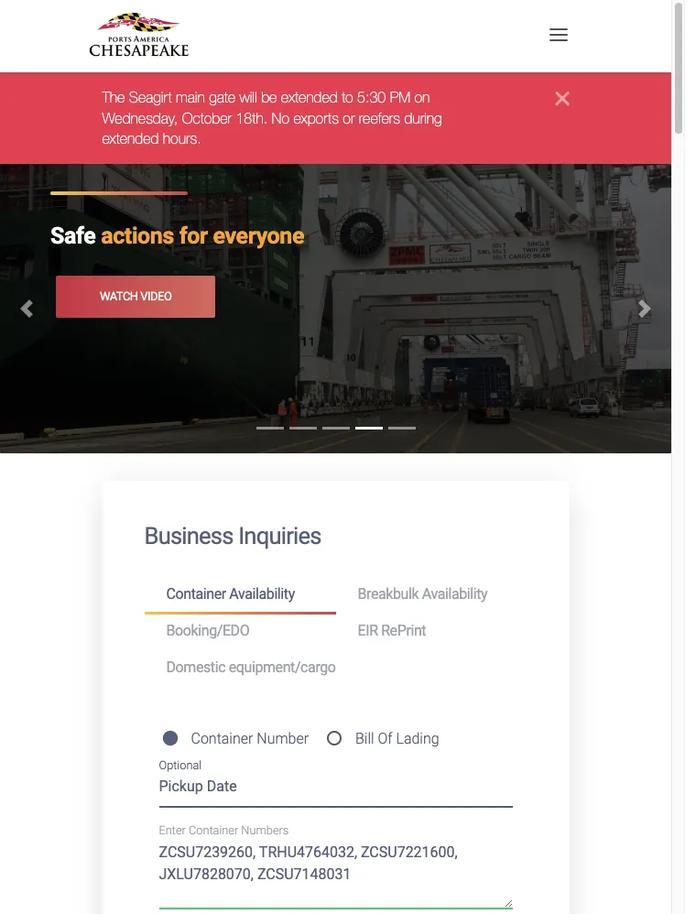 Task type: locate. For each thing, give the bounding box(es) containing it.
Enter Container Numbers text field
[[159, 842, 513, 909]]

0 vertical spatial container
[[166, 586, 226, 604]]

safety image
[[0, 164, 672, 454]]

eir reprint link
[[336, 615, 528, 649]]

toggle navigation image
[[545, 21, 572, 48]]

optional
[[159, 759, 202, 773]]

extended
[[281, 89, 338, 106], [102, 130, 159, 147]]

domestic equipment/cargo link
[[144, 651, 528, 685]]

container availability link
[[144, 578, 336, 615]]

availability
[[229, 586, 295, 604], [422, 586, 488, 604]]

2 vertical spatial container
[[189, 825, 239, 838]]

2 availability from the left
[[422, 586, 488, 604]]

breakbulk availability link
[[336, 578, 528, 612]]

1 availability from the left
[[229, 586, 295, 604]]

1 horizontal spatial extended
[[281, 89, 338, 106]]

5:30
[[358, 89, 386, 106]]

to
[[342, 89, 354, 106]]

availability for breakbulk availability
[[422, 586, 488, 604]]

actions
[[101, 222, 174, 249]]

availability up booking/edo link
[[229, 586, 295, 604]]

equipment/cargo
[[229, 659, 336, 676]]

close image
[[556, 87, 570, 109]]

extended down 'wednesday,'
[[102, 130, 159, 147]]

during
[[405, 110, 442, 126]]

watch video
[[100, 290, 172, 303]]

reprint
[[381, 623, 426, 640]]

the seagirt main gate will be extended to 5:30 pm on wednesday, october 18th.  no exports or reefers during extended hours.
[[102, 89, 442, 147]]

of
[[378, 730, 393, 748]]

the seagirt main gate will be extended to 5:30 pm on wednesday, october 18th.  no exports or reefers during extended hours. alert
[[0, 73, 672, 164]]

1 horizontal spatial availability
[[422, 586, 488, 604]]

container availability
[[166, 586, 295, 604]]

0 horizontal spatial extended
[[102, 130, 159, 147]]

container up booking/edo
[[166, 586, 226, 604]]

container up optional
[[191, 730, 253, 748]]

be
[[261, 89, 277, 106]]

1 vertical spatial container
[[191, 730, 253, 748]]

18th.
[[236, 110, 268, 126]]

1 vertical spatial extended
[[102, 130, 159, 147]]

container right enter
[[189, 825, 239, 838]]

breakbulk availability
[[358, 586, 488, 604]]

inquiries
[[238, 523, 321, 550]]

lading
[[396, 730, 440, 748]]

pm
[[390, 89, 411, 106]]

extended up exports
[[281, 89, 338, 106]]

0 horizontal spatial availability
[[229, 586, 295, 604]]

safe
[[50, 222, 96, 249]]

container
[[166, 586, 226, 604], [191, 730, 253, 748], [189, 825, 239, 838]]

availability up eir reprint link
[[422, 586, 488, 604]]

container for container availability
[[166, 586, 226, 604]]

watch
[[100, 290, 138, 303]]

the seagirt main gate will be extended to 5:30 pm on wednesday, october 18th.  no exports or reefers during extended hours. link
[[102, 89, 442, 147]]

seagirt
[[129, 89, 172, 106]]

wednesday,
[[102, 110, 178, 126]]

for
[[179, 222, 208, 249]]

safe actions for everyone
[[50, 222, 304, 249]]

number
[[257, 730, 309, 748]]

bill
[[356, 730, 375, 748]]



Task type: describe. For each thing, give the bounding box(es) containing it.
eir
[[358, 623, 378, 640]]

domestic equipment/cargo
[[166, 659, 336, 676]]

business
[[144, 523, 233, 550]]

reefers
[[359, 110, 401, 126]]

everyone
[[213, 222, 304, 249]]

watch video link
[[56, 276, 216, 318]]

Optional text field
[[159, 772, 513, 809]]

will
[[240, 89, 257, 106]]

container for container number
[[191, 730, 253, 748]]

video
[[141, 290, 172, 303]]

availability for container availability
[[229, 586, 295, 604]]

numbers
[[241, 825, 289, 838]]

enter container numbers
[[159, 825, 289, 838]]

0 vertical spatial extended
[[281, 89, 338, 106]]

exports
[[294, 110, 339, 126]]

booking/edo
[[166, 623, 250, 640]]

eir reprint
[[358, 623, 426, 640]]

container number
[[191, 730, 309, 748]]

breakbulk
[[358, 586, 419, 604]]

main
[[176, 89, 205, 106]]

hours.
[[163, 130, 201, 147]]

on
[[415, 89, 430, 106]]

the
[[102, 89, 125, 106]]

domestic
[[166, 659, 226, 676]]

enter
[[159, 825, 186, 838]]

october
[[182, 110, 232, 126]]

business inquiries
[[144, 523, 321, 550]]

booking/edo link
[[144, 615, 336, 649]]

gate
[[209, 89, 236, 106]]

no
[[272, 110, 290, 126]]

bill of lading
[[356, 730, 440, 748]]

or
[[343, 110, 355, 126]]



Task type: vqa. For each thing, say whether or not it's contained in the screenshot.
'Portal'
no



